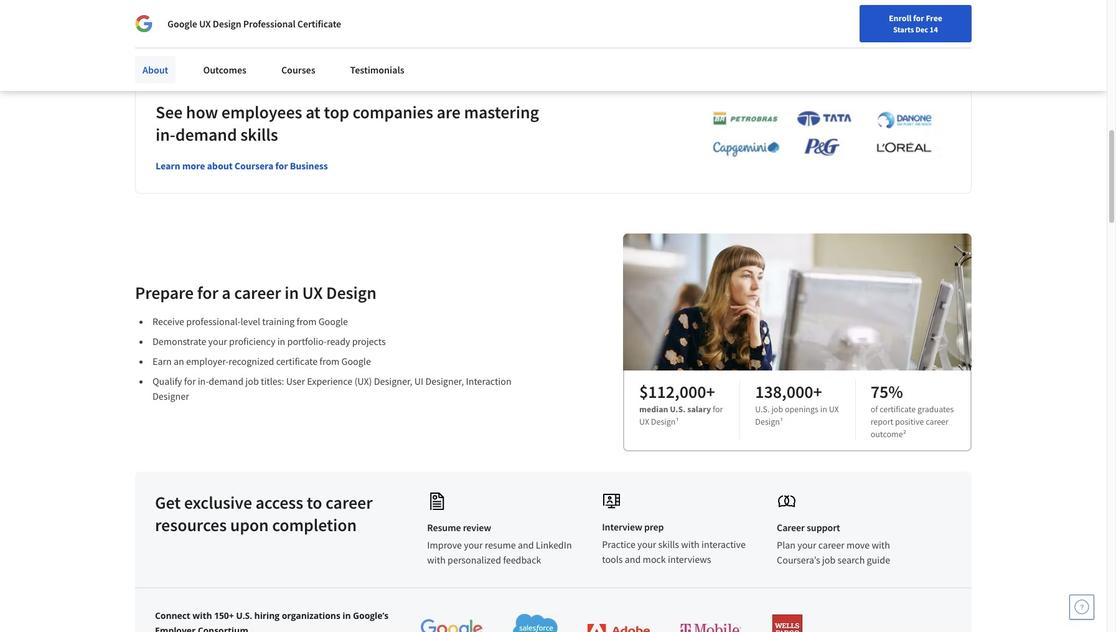 Task type: describe. For each thing, give the bounding box(es) containing it.
see how employees at top companies are mastering in-demand skills
[[156, 101, 539, 146]]

certificate
[[298, 17, 341, 30]]

google image
[[135, 15, 153, 32]]

coursera enterprise logos image
[[694, 110, 943, 164]]

courses link
[[274, 56, 323, 83]]

career inside career support plan your career move with coursera's job search guide
[[819, 539, 845, 551]]

demonstrate
[[153, 335, 206, 347]]

support
[[807, 521, 841, 534]]

mastering
[[464, 101, 539, 123]]

plan
[[777, 539, 796, 551]]

mock
[[643, 553, 666, 565]]

recognized
[[229, 355, 274, 367]]

review
[[463, 521, 491, 534]]

²
[[903, 428, 907, 440]]

about link
[[135, 56, 176, 83]]

about
[[143, 64, 168, 76]]

and inside resume review improve your resume and linkedin with personalized feedback
[[518, 539, 534, 551]]

2 vertical spatial google
[[342, 355, 371, 367]]

in inside 138,000 + u.s. job openings in ux design
[[821, 403, 828, 415]]

exclusive
[[184, 491, 252, 514]]

interaction
[[466, 375, 512, 387]]

graduates
[[918, 403, 954, 415]]

resume review improve your resume and linkedin with personalized feedback
[[427, 521, 572, 566]]

enroll for free starts dec 14
[[889, 12, 943, 34]]

get exclusive access to career resources upon completion
[[155, 491, 373, 536]]

certificate inside "75% of certificate graduates report positive career outcome"
[[880, 403, 916, 415]]

with inside career support plan your career move with coursera's job search guide
[[872, 539, 890, 551]]

testimonials link
[[343, 56, 412, 83]]

show notifications image
[[939, 16, 954, 31]]

linkedin inside resume review improve your resume and linkedin with personalized feedback
[[536, 539, 572, 551]]

at
[[306, 101, 321, 123]]

practice
[[602, 538, 636, 550]]

1 vertical spatial google
[[319, 315, 348, 327]]

qualify for in-demand job titles: user experience (ux) designer, ui designer, interaction designer
[[153, 375, 512, 402]]

earn an employer-recognized certificate from google
[[153, 355, 371, 367]]

ux up the portfolio-
[[302, 281, 323, 304]]

in inside connect with 150+ u.s. hiring organizations in google's employer consortium
[[343, 610, 351, 621]]

0 vertical spatial google
[[168, 17, 197, 30]]

training
[[262, 315, 295, 327]]

u.s. inside 138,000 + u.s. job openings in ux design
[[756, 403, 770, 415]]

with inside resume review improve your resume and linkedin with personalized feedback
[[427, 554, 446, 566]]

outcome
[[871, 428, 903, 440]]

coursera
[[235, 159, 274, 172]]

median
[[640, 403, 669, 415]]

for for starts
[[914, 12, 925, 24]]

move
[[847, 539, 870, 551]]

1 designer, from the left
[[374, 375, 413, 387]]

user
[[286, 375, 305, 387]]

employees
[[222, 101, 302, 123]]

designer
[[153, 390, 189, 402]]

receive
[[153, 315, 184, 327]]

interview prep practice your skills with interactive tools and mock interviews
[[602, 521, 746, 565]]

free
[[926, 12, 943, 24]]

u.s. for +
[[670, 403, 686, 415]]

0 vertical spatial linkedin
[[179, 9, 210, 20]]

$112,000 + median u.s. salary
[[640, 380, 715, 415]]

in- inside qualify for in-demand job titles: user experience (ux) designer, ui designer, interaction designer
[[198, 375, 209, 387]]

outcomes link
[[196, 56, 254, 83]]

learn more about coursera for business
[[156, 159, 328, 172]]

report
[[871, 416, 894, 427]]

openings
[[785, 403, 819, 415]]

150+
[[214, 610, 234, 621]]

for for demand
[[184, 375, 196, 387]]

0 vertical spatial to
[[151, 9, 159, 20]]

google ux design professional certificate
[[168, 17, 341, 30]]

proficiency
[[229, 335, 276, 347]]

for for career
[[197, 281, 218, 304]]

your right add
[[161, 9, 177, 20]]

0 horizontal spatial from
[[297, 315, 317, 327]]

skills inside see how employees at top companies are mastering in-demand skills
[[240, 123, 278, 146]]

resume
[[427, 521, 461, 534]]

skills inside interview prep practice your skills with interactive tools and mock interviews
[[659, 538, 679, 550]]

for left business
[[275, 159, 288, 172]]

salary
[[688, 403, 711, 415]]

job inside qualify for in-demand job titles: user experience (ux) designer, ui designer, interaction designer
[[246, 375, 259, 387]]

experience
[[307, 375, 353, 387]]

google's
[[353, 610, 389, 621]]

business
[[290, 159, 328, 172]]

earn
[[153, 355, 172, 367]]

resume
[[485, 539, 516, 551]]

career inside get exclusive access to career resources upon completion
[[326, 491, 373, 514]]

projects
[[352, 335, 386, 347]]

138,000 + u.s. job openings in ux design
[[756, 380, 839, 427]]

prepare for a career in ux design
[[135, 281, 377, 304]]

+ for $112,000
[[706, 380, 715, 403]]

english button
[[846, 0, 921, 40]]

in- inside see how employees at top companies are mastering in-demand skills
[[156, 123, 175, 146]]

upon
[[230, 514, 269, 536]]

hiring
[[254, 610, 280, 621]]

titles:
[[261, 375, 284, 387]]

personalized
[[448, 554, 501, 566]]

enroll
[[889, 12, 912, 24]]

ux inside 138,000 + u.s. job openings in ux design
[[829, 403, 839, 415]]

interview
[[602, 521, 643, 533]]

demand inside see how employees at top companies are mastering in-demand skills
[[175, 123, 237, 146]]

with inside interview prep practice your skills with interactive tools and mock interviews
[[681, 538, 700, 550]]

get
[[155, 491, 181, 514]]

prepare
[[135, 281, 194, 304]]

improve
[[427, 539, 462, 551]]

+ for 138,000
[[814, 380, 823, 403]]

interviews
[[668, 553, 711, 565]]

professional
[[243, 17, 296, 30]]

job inside career support plan your career move with coursera's job search guide
[[823, 554, 836, 566]]

learn
[[156, 159, 180, 172]]

learn more about coursera for business link
[[156, 159, 328, 172]]



Task type: vqa. For each thing, say whether or not it's contained in the screenshot.
REGULATIONS at the bottom of page
no



Task type: locate. For each thing, give the bounding box(es) containing it.
career
[[234, 281, 281, 304], [926, 416, 949, 427], [326, 491, 373, 514], [819, 539, 845, 551]]

1 vertical spatial job
[[772, 403, 784, 415]]

your up the mock
[[638, 538, 657, 550]]

+ inside 138,000 + u.s. job openings in ux design
[[814, 380, 823, 403]]

interactive
[[702, 538, 746, 550]]

+ up openings
[[814, 380, 823, 403]]

1 horizontal spatial +
[[814, 380, 823, 403]]

1 ¹ from the left
[[676, 416, 679, 427]]

u.s. down 138,000
[[756, 403, 770, 415]]

1 horizontal spatial job
[[772, 403, 784, 415]]

tools
[[602, 553, 623, 565]]

testimonials
[[350, 64, 405, 76]]

¹ for $112,000
[[676, 416, 679, 427]]

1 vertical spatial skills
[[659, 538, 679, 550]]

with up interviews
[[681, 538, 700, 550]]

0 vertical spatial demand
[[175, 123, 237, 146]]

with up the guide
[[872, 539, 890, 551]]

demonstrate your proficiency in portfolio-ready projects
[[153, 335, 386, 347]]

certificate up user on the left of the page
[[276, 355, 318, 367]]

0 horizontal spatial skills
[[240, 123, 278, 146]]

in
[[285, 281, 299, 304], [278, 335, 285, 347], [821, 403, 828, 415], [343, 610, 351, 621]]

1 vertical spatial certificate
[[880, 403, 916, 415]]

feedback
[[503, 554, 541, 566]]

for inside for ux design
[[713, 403, 723, 415]]

designer, left ui
[[374, 375, 413, 387]]

your inside career support plan your career move with coursera's job search guide
[[798, 539, 817, 551]]

completion
[[272, 514, 357, 536]]

and inside interview prep practice your skills with interactive tools and mock interviews
[[625, 553, 641, 565]]

job down recognized
[[246, 375, 259, 387]]

design left professional
[[213, 17, 241, 30]]

design down median
[[651, 416, 676, 427]]

0 horizontal spatial u.s.
[[236, 610, 252, 621]]

0 horizontal spatial certificate
[[276, 355, 318, 367]]

1 horizontal spatial to
[[307, 491, 322, 514]]

2 horizontal spatial job
[[823, 554, 836, 566]]

for right qualify
[[184, 375, 196, 387]]

skills up the mock
[[659, 538, 679, 550]]

0 horizontal spatial ¹
[[676, 416, 679, 427]]

0 horizontal spatial in-
[[156, 123, 175, 146]]

in up training at the left
[[285, 281, 299, 304]]

skills up coursera on the top
[[240, 123, 278, 146]]

+
[[706, 380, 715, 403], [814, 380, 823, 403]]

for up dec
[[914, 12, 925, 24]]

resources
[[155, 514, 227, 536]]

design inside for ux design
[[651, 416, 676, 427]]

of
[[871, 403, 878, 415]]

1 vertical spatial from
[[320, 355, 340, 367]]

for right salary
[[713, 403, 723, 415]]

are
[[437, 101, 461, 123]]

google
[[168, 17, 197, 30], [319, 315, 348, 327], [342, 355, 371, 367]]

dec
[[916, 24, 929, 34]]

your
[[161, 9, 177, 20], [208, 335, 227, 347], [638, 538, 657, 550], [464, 539, 483, 551], [798, 539, 817, 551]]

in-
[[156, 123, 175, 146], [198, 375, 209, 387]]

google up ready
[[319, 315, 348, 327]]

organizations
[[282, 610, 340, 621]]

1 horizontal spatial u.s.
[[670, 403, 686, 415]]

add
[[135, 9, 150, 20]]

demand up more
[[175, 123, 237, 146]]

0 horizontal spatial and
[[518, 539, 534, 551]]

to right access
[[307, 491, 322, 514]]

in- down employer-
[[198, 375, 209, 387]]

1 horizontal spatial certificate
[[880, 403, 916, 415]]

access
[[256, 491, 303, 514]]

1 horizontal spatial from
[[320, 355, 340, 367]]

from up the portfolio-
[[297, 315, 317, 327]]

for ux design
[[640, 403, 723, 427]]

0 vertical spatial certificate
[[276, 355, 318, 367]]

linkedin left profile
[[179, 9, 210, 20]]

ui
[[415, 375, 424, 387]]

consortium
[[198, 625, 248, 632]]

designer, right ui
[[426, 375, 464, 387]]

with down improve on the bottom left of the page
[[427, 554, 446, 566]]

adobe partner logo image
[[588, 624, 650, 632]]

certificate up positive
[[880, 403, 916, 415]]

qualify
[[153, 375, 182, 387]]

a
[[222, 281, 231, 304]]

with inside connect with 150+ u.s. hiring organizations in google's employer consortium
[[193, 610, 212, 621]]

1 horizontal spatial skills
[[659, 538, 679, 550]]

¹ down $112,000 + median u.s. salary
[[676, 416, 679, 427]]

career inside "75% of certificate graduates report positive career outcome"
[[926, 416, 949, 427]]

1 horizontal spatial linkedin
[[536, 539, 572, 551]]

demand inside qualify for in-demand job titles: user experience (ux) designer, ui designer, interaction designer
[[209, 375, 244, 387]]

to inside get exclusive access to career resources upon completion
[[307, 491, 322, 514]]

0 horizontal spatial linkedin
[[179, 9, 210, 20]]

professional-
[[186, 315, 241, 327]]

your inside interview prep practice your skills with interactive tools and mock interviews
[[638, 538, 657, 550]]

0 horizontal spatial +
[[706, 380, 715, 403]]

u.s. down the $112,000
[[670, 403, 686, 415]]

1 horizontal spatial ¹
[[780, 416, 783, 427]]

0 vertical spatial and
[[518, 539, 534, 551]]

0 horizontal spatial job
[[246, 375, 259, 387]]

your for career support
[[798, 539, 817, 551]]

demand down employer-
[[209, 375, 244, 387]]

coursera's
[[777, 554, 821, 566]]

see
[[156, 101, 183, 123]]

help center image
[[1075, 600, 1090, 615]]

0 horizontal spatial to
[[151, 9, 159, 20]]

about
[[207, 159, 233, 172]]

1 horizontal spatial in-
[[198, 375, 209, 387]]

job down 138,000
[[772, 403, 784, 415]]

english
[[868, 14, 899, 26]]

your inside resume review improve your resume and linkedin with personalized feedback
[[464, 539, 483, 551]]

u.s. inside connect with 150+ u.s. hiring organizations in google's employer consortium
[[236, 610, 252, 621]]

career support plan your career move with coursera's job search guide
[[777, 521, 891, 566]]

design inside 138,000 + u.s. job openings in ux design
[[756, 416, 780, 427]]

1 + from the left
[[706, 380, 715, 403]]

None search field
[[178, 8, 476, 33]]

your up personalized
[[464, 539, 483, 551]]

and right 'tools'
[[625, 553, 641, 565]]

level
[[241, 315, 260, 327]]

for inside enroll for free starts dec 14
[[914, 12, 925, 24]]

ux down median
[[640, 416, 650, 427]]

linkedin up feedback
[[536, 539, 572, 551]]

with left 150+
[[193, 610, 212, 621]]

u.s. right 150+
[[236, 610, 252, 621]]

¹ for 138,000
[[780, 416, 783, 427]]

in down training at the left
[[278, 335, 285, 347]]

+ inside $112,000 + median u.s. salary
[[706, 380, 715, 403]]

from up experience
[[320, 355, 340, 367]]

1 vertical spatial demand
[[209, 375, 244, 387]]

2 horizontal spatial u.s.
[[756, 403, 770, 415]]

search
[[838, 554, 865, 566]]

career
[[777, 521, 805, 534]]

in right openings
[[821, 403, 828, 415]]

ux inside for ux design
[[640, 416, 650, 427]]

design up ready
[[326, 281, 377, 304]]

0 vertical spatial from
[[297, 315, 317, 327]]

google partner logo image
[[421, 619, 483, 632]]

ux left profile
[[199, 17, 211, 30]]

in- up 'learn'
[[156, 123, 175, 146]]

outcomes
[[203, 64, 247, 76]]

google up (ux)
[[342, 355, 371, 367]]

for
[[914, 12, 925, 24], [275, 159, 288, 172], [197, 281, 218, 304], [184, 375, 196, 387], [713, 403, 723, 415]]

job inside 138,000 + u.s. job openings in ux design
[[772, 403, 784, 415]]

your for interview prep
[[638, 538, 657, 550]]

design
[[213, 17, 241, 30], [326, 281, 377, 304], [651, 416, 676, 427], [756, 416, 780, 427]]

138,000
[[756, 380, 814, 403]]

google right google image
[[168, 17, 197, 30]]

0 vertical spatial in-
[[156, 123, 175, 146]]

14
[[930, 24, 938, 34]]

2 vertical spatial job
[[823, 554, 836, 566]]

1 vertical spatial linkedin
[[536, 539, 572, 551]]

connect with 150+ u.s. hiring organizations in google's employer consortium
[[155, 610, 389, 632]]

1 horizontal spatial designer,
[[426, 375, 464, 387]]

u.s.
[[670, 403, 686, 415], [756, 403, 770, 415], [236, 610, 252, 621]]

2 ¹ from the left
[[780, 416, 783, 427]]

u.s. for with
[[236, 610, 252, 621]]

add to your linkedin profile
[[135, 9, 236, 20]]

your down professional-
[[208, 335, 227, 347]]

how
[[186, 101, 218, 123]]

salesforce partner logo image
[[513, 614, 558, 632]]

to
[[151, 9, 159, 20], [307, 491, 322, 514]]

0 horizontal spatial designer,
[[374, 375, 413, 387]]

and
[[518, 539, 534, 551], [625, 553, 641, 565]]

an
[[174, 355, 184, 367]]

positive
[[896, 416, 924, 427]]

2 + from the left
[[814, 380, 823, 403]]

design down 138,000
[[756, 416, 780, 427]]

starts
[[894, 24, 914, 34]]

1 vertical spatial to
[[307, 491, 322, 514]]

demand
[[175, 123, 237, 146], [209, 375, 244, 387]]

employer
[[155, 625, 196, 632]]

2 designer, from the left
[[426, 375, 464, 387]]

u.s. inside $112,000 + median u.s. salary
[[670, 403, 686, 415]]

connect
[[155, 610, 190, 621]]

job left search
[[823, 554, 836, 566]]

for inside qualify for in-demand job titles: user experience (ux) designer, ui designer, interaction designer
[[184, 375, 196, 387]]

more
[[182, 159, 205, 172]]

designer,
[[374, 375, 413, 387], [426, 375, 464, 387]]

1 vertical spatial in-
[[198, 375, 209, 387]]

and up feedback
[[518, 539, 534, 551]]

¹ down 138,000
[[780, 416, 783, 427]]

from
[[297, 315, 317, 327], [320, 355, 340, 367]]

portfolio-
[[287, 335, 327, 347]]

profile
[[212, 9, 236, 20]]

1 horizontal spatial and
[[625, 553, 641, 565]]

$112,000
[[640, 380, 706, 403]]

ux right openings
[[829, 403, 839, 415]]

in left google's
[[343, 610, 351, 621]]

receive professional-level training from google
[[153, 315, 348, 327]]

skills
[[240, 123, 278, 146], [659, 538, 679, 550]]

prep
[[644, 521, 664, 533]]

0 vertical spatial job
[[246, 375, 259, 387]]

for left a
[[197, 281, 218, 304]]

your for resume review
[[464, 539, 483, 551]]

0 vertical spatial skills
[[240, 123, 278, 146]]

+ up salary
[[706, 380, 715, 403]]

1 vertical spatial and
[[625, 553, 641, 565]]

your up coursera's
[[798, 539, 817, 551]]

75%
[[871, 380, 903, 403]]

to right add
[[151, 9, 159, 20]]



